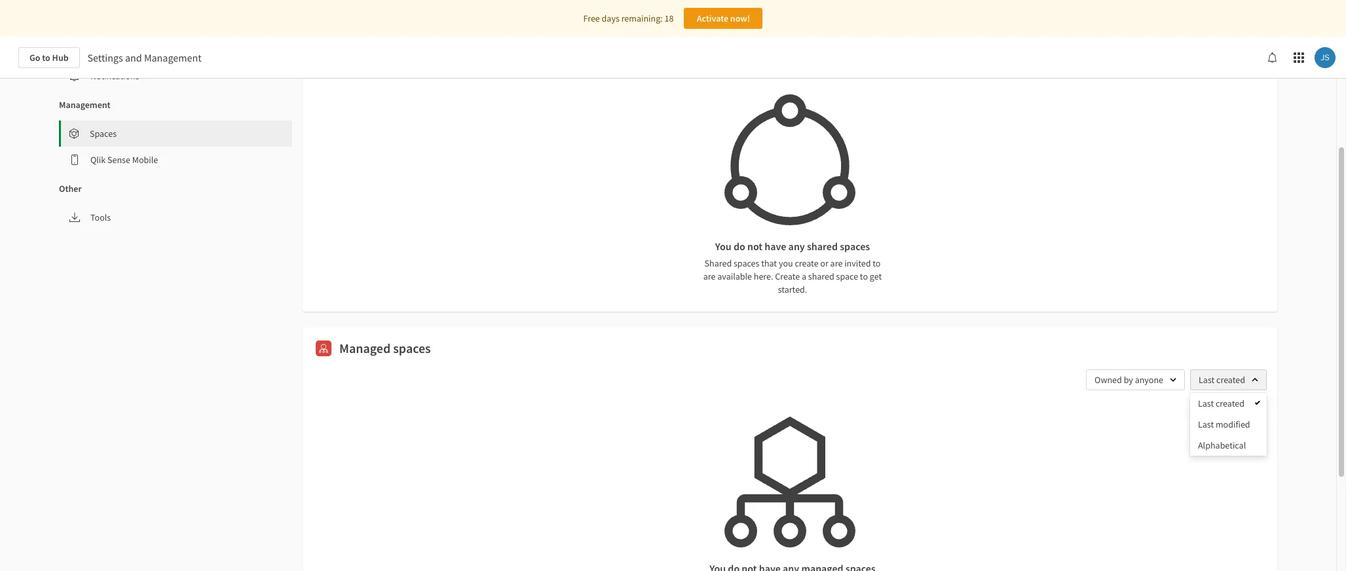 Task type: locate. For each thing, give the bounding box(es) containing it.
last created up last modified element
[[1198, 398, 1244, 409]]

2 vertical spatial spaces
[[393, 340, 431, 356]]

go to hub link
[[18, 47, 80, 68]]

1 vertical spatial created
[[1216, 398, 1244, 409]]

other
[[59, 183, 82, 195]]

mobile
[[132, 154, 158, 166]]

last created inside list box
[[1198, 398, 1244, 409]]

you
[[779, 257, 793, 269]]

shared down or
[[808, 271, 834, 282]]

are down shared
[[703, 271, 716, 282]]

any
[[788, 240, 805, 253]]

list box
[[1190, 393, 1267, 456]]

to left get
[[860, 271, 868, 282]]

management up spaces
[[59, 99, 110, 111]]

managed spaces
[[339, 340, 431, 356]]

last created element
[[1198, 398, 1244, 409]]

management
[[144, 51, 201, 64], [59, 99, 110, 111]]

to
[[42, 52, 50, 64], [873, 257, 881, 269], [860, 271, 868, 282]]

last created inside field
[[1199, 374, 1245, 386]]

not
[[747, 240, 762, 253]]

activate
[[697, 12, 728, 24]]

1 vertical spatial last
[[1198, 398, 1214, 409]]

create
[[775, 271, 800, 282]]

1 vertical spatial spaces
[[734, 257, 759, 269]]

0 vertical spatial management
[[144, 51, 201, 64]]

0 horizontal spatial management
[[59, 99, 110, 111]]

last created for last created field
[[1199, 374, 1245, 386]]

have
[[765, 240, 786, 253]]

settings and management
[[87, 51, 201, 64]]

0 vertical spatial are
[[830, 257, 843, 269]]

created inside field
[[1216, 374, 1245, 386]]

1 horizontal spatial are
[[830, 257, 843, 269]]

last up last created element
[[1199, 374, 1215, 386]]

1 vertical spatial last created
[[1198, 398, 1244, 409]]

last modified element
[[1198, 419, 1250, 430]]

qlik
[[90, 154, 106, 166]]

0 vertical spatial spaces
[[840, 240, 870, 253]]

0 horizontal spatial are
[[703, 271, 716, 282]]

hub
[[52, 52, 68, 64]]

are right or
[[830, 257, 843, 269]]

0 vertical spatial shared
[[807, 240, 838, 253]]

activate now!
[[697, 12, 750, 24]]

notifications link
[[59, 63, 292, 89]]

shared
[[807, 240, 838, 253], [808, 271, 834, 282]]

created up last created element
[[1216, 374, 1245, 386]]

tools link
[[59, 204, 292, 231]]

0 vertical spatial last
[[1199, 374, 1215, 386]]

spaces
[[840, 240, 870, 253], [734, 257, 759, 269], [393, 340, 431, 356]]

spaces link
[[61, 121, 292, 147]]

notifications
[[90, 70, 139, 82]]

spaces up invited
[[840, 240, 870, 253]]

created inside list box
[[1216, 398, 1244, 409]]

1 vertical spatial to
[[873, 257, 881, 269]]

are
[[830, 257, 843, 269], [703, 271, 716, 282]]

activate now! link
[[684, 8, 763, 29]]

1 horizontal spatial management
[[144, 51, 201, 64]]

list box containing last created
[[1190, 393, 1267, 456]]

to up get
[[873, 257, 881, 269]]

space
[[836, 271, 858, 282]]

0 vertical spatial to
[[42, 52, 50, 64]]

created up the modified
[[1216, 398, 1244, 409]]

invited
[[844, 257, 871, 269]]

0 vertical spatial created
[[1216, 374, 1245, 386]]

managed
[[339, 340, 391, 356]]

that
[[761, 257, 777, 269]]

1 horizontal spatial spaces
[[734, 257, 759, 269]]

2 horizontal spatial spaces
[[840, 240, 870, 253]]

last up last modified element
[[1198, 398, 1214, 409]]

Last created field
[[1190, 369, 1267, 390]]

spaces right managed
[[393, 340, 431, 356]]

available
[[717, 271, 752, 282]]

managed spaces main content
[[0, 0, 1346, 571]]

spaces up available
[[734, 257, 759, 269]]

created
[[1216, 374, 1245, 386], [1216, 398, 1244, 409]]

last created
[[1199, 374, 1245, 386], [1198, 398, 1244, 409]]

last created up last created element
[[1199, 374, 1245, 386]]

0 horizontal spatial spaces
[[393, 340, 431, 356]]

last inside field
[[1199, 374, 1215, 386]]

0 vertical spatial last created
[[1199, 374, 1245, 386]]

management right and
[[144, 51, 201, 64]]

free days remaining: 18
[[583, 12, 674, 24]]

last down last created element
[[1198, 419, 1214, 430]]

2 vertical spatial to
[[860, 271, 868, 282]]

2 vertical spatial last
[[1198, 419, 1214, 430]]

18
[[664, 12, 674, 24]]

last
[[1199, 374, 1215, 386], [1198, 398, 1214, 409], [1198, 419, 1214, 430]]

last modified
[[1198, 419, 1250, 430]]

1 vertical spatial management
[[59, 99, 110, 111]]

to right go
[[42, 52, 50, 64]]

shared up or
[[807, 240, 838, 253]]

1 horizontal spatial to
[[860, 271, 868, 282]]

qlik sense mobile link
[[59, 147, 292, 173]]



Task type: describe. For each thing, give the bounding box(es) containing it.
and
[[125, 51, 142, 64]]

free
[[583, 12, 600, 24]]

settings
[[87, 51, 123, 64]]

1 vertical spatial are
[[703, 271, 716, 282]]

days
[[602, 12, 620, 24]]

remaining:
[[621, 12, 663, 24]]

last for last modified element
[[1198, 419, 1214, 430]]

do
[[734, 240, 745, 253]]

you
[[715, 240, 731, 253]]

started.
[[778, 284, 807, 295]]

0 horizontal spatial to
[[42, 52, 50, 64]]

2 horizontal spatial to
[[873, 257, 881, 269]]

alphabetical element
[[1198, 440, 1246, 451]]

here.
[[754, 271, 773, 282]]

get
[[870, 271, 882, 282]]

go to hub
[[29, 52, 68, 64]]

modified
[[1216, 419, 1250, 430]]

management inside managed spaces main content
[[59, 99, 110, 111]]

spaces
[[90, 128, 117, 140]]

created for last created field
[[1216, 374, 1245, 386]]

a
[[802, 271, 806, 282]]

you do not have any shared spaces shared spaces that you create or are invited to are available here. create a shared space to get started.
[[703, 240, 882, 295]]

tools
[[90, 212, 111, 223]]

or
[[820, 257, 828, 269]]

go
[[29, 52, 40, 64]]

last for last created element
[[1198, 398, 1214, 409]]

sense
[[107, 154, 130, 166]]

created for list box containing last created
[[1216, 398, 1244, 409]]

now!
[[730, 12, 750, 24]]

list box inside managed spaces main content
[[1190, 393, 1267, 456]]

1 vertical spatial shared
[[808, 271, 834, 282]]

alphabetical
[[1198, 440, 1246, 451]]

last created for list box containing last created
[[1198, 398, 1244, 409]]

shared
[[705, 257, 732, 269]]

create
[[795, 257, 818, 269]]

qlik sense mobile
[[90, 154, 158, 166]]



Task type: vqa. For each thing, say whether or not it's contained in the screenshot.
collection to the bottom
no



